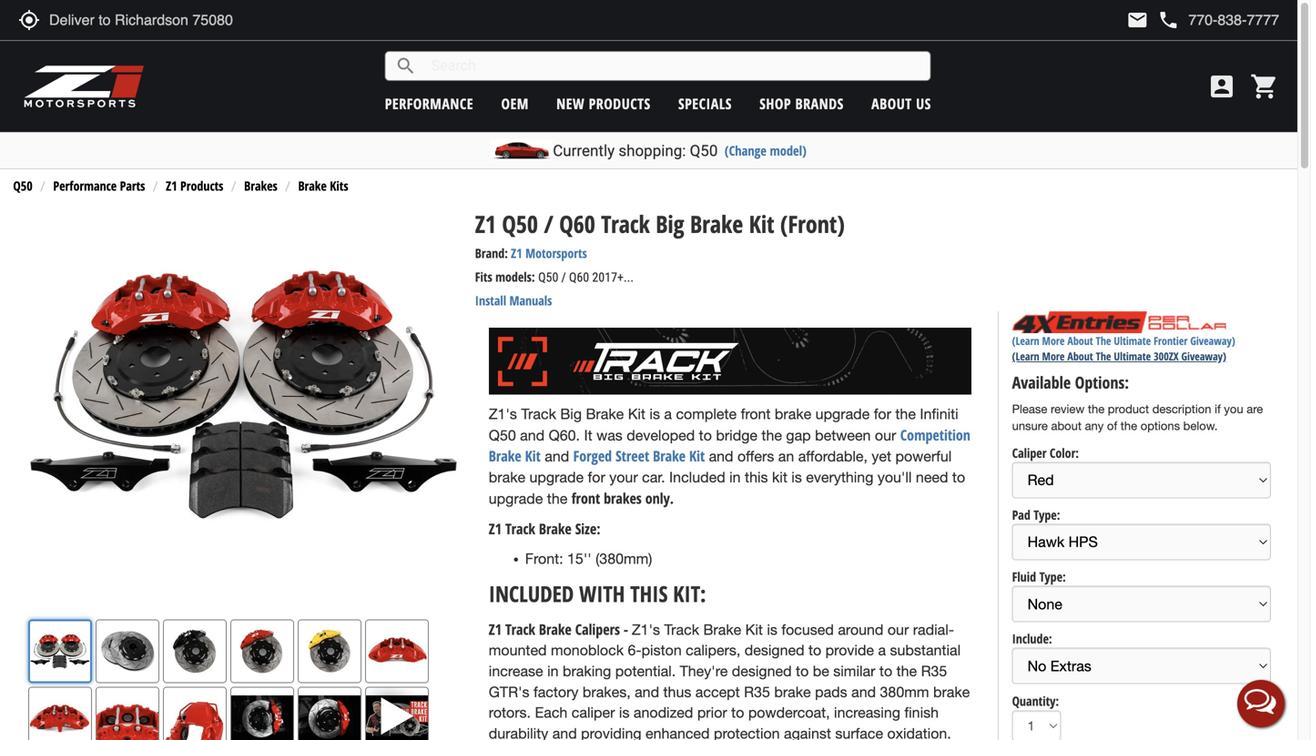 Task type: vqa. For each thing, say whether or not it's contained in the screenshot.
'oem' corresponding to OEM Nissan Oil Drain Plug Washer
no



Task type: describe. For each thing, give the bounding box(es) containing it.
pad type:
[[1012, 506, 1060, 523]]

1 vertical spatial q60
[[569, 270, 589, 285]]

kit inside competition brake kit
[[525, 446, 541, 466]]

kit inside z1 q50 / q60 track big brake kit (front) brand: z1 motorsports fits models: q50 / q60 2017+... install manuals
[[749, 207, 774, 240]]

z1 track brake calipers -
[[489, 619, 632, 639]]

kit inside z1's track big brake kit is a complete front brake upgrade for the infiniti q50 and q60. it was developed to bridge the gap between our
[[628, 406, 645, 422]]

track for z1 track brake size:
[[505, 519, 535, 538]]

front brakes only.
[[572, 488, 674, 508]]

our inside z1's track big brake kit is a complete front brake upgrade for the infiniti q50 and q60. it was developed to bridge the gap between our
[[875, 427, 896, 444]]

this
[[745, 469, 768, 486]]

against
[[784, 725, 831, 740]]

please
[[1012, 402, 1047, 416]]

pads
[[815, 684, 847, 700]]

factory
[[533, 684, 579, 700]]

it
[[584, 427, 592, 444]]

substantial
[[890, 642, 961, 659]]

track for z1's track brake kit is focused around our radial- mounted monoblock 6-piston calipers, designed to provide a substantial increase in braking potential. they're designed to be similar to the r35 gtr's factory brakes, and thus accept r35 brake pads and 380mm brake rotors. each caliper is anodized prior to powdercoat, increasing finish durability and providing enhanced protection against surface oxida
[[664, 621, 699, 638]]

the inside "and offers an affordable, yet powerful brake upgrade for your car. included in this kit is everything you'll need to upgrade the"
[[547, 490, 568, 507]]

kit inside 'z1's track brake kit is focused around our radial- mounted monoblock 6-piston calipers, designed to provide a substantial increase in braking potential. they're designed to be similar to the r35 gtr's factory brakes, and thus accept r35 brake pads and 380mm brake rotors. each caliper is anodized prior to powdercoat, increasing finish durability and providing enhanced protection against surface oxida'
[[745, 621, 763, 638]]

surface
[[835, 725, 883, 740]]

0 vertical spatial r35
[[921, 663, 947, 680]]

the inside 'z1's track brake kit is focused around our radial- mounted monoblock 6-piston calipers, designed to provide a substantial increase in braking potential. they're designed to be similar to the r35 gtr's factory brakes, and thus accept r35 brake pads and 380mm brake rotors. each caliper is anodized prior to powdercoat, increasing finish durability and providing enhanced protection against surface oxida'
[[896, 663, 917, 680]]

options:
[[1075, 371, 1129, 394]]

providing
[[581, 725, 641, 740]]

to left be
[[796, 663, 809, 680]]

focused
[[782, 621, 834, 638]]

new
[[556, 94, 585, 113]]

included
[[489, 579, 574, 609]]

brake up front:
[[539, 519, 572, 538]]

to up protection
[[731, 704, 744, 721]]

accept
[[695, 684, 740, 700]]

you'll
[[878, 469, 912, 486]]

specials
[[678, 94, 732, 113]]

to inside z1's track big brake kit is a complete front brake upgrade for the infiniti q50 and q60. it was developed to bridge the gap between our
[[699, 427, 712, 444]]

shopping_cart
[[1250, 72, 1279, 101]]

about us
[[871, 94, 931, 113]]

1 vertical spatial designed
[[732, 663, 792, 680]]

and offers an affordable, yet powerful brake upgrade for your car. included in this kit is everything you'll need to upgrade the
[[489, 448, 965, 507]]

the up an
[[762, 427, 782, 444]]

performance parts link
[[53, 177, 145, 194]]

gap
[[786, 427, 811, 444]]

brake down developed
[[653, 446, 686, 466]]

a inside z1's track big brake kit is a complete front brake upgrade for the infiniti q50 and q60. it was developed to bridge the gap between our
[[664, 406, 672, 422]]

to up 380mm
[[879, 663, 892, 680]]

any
[[1085, 419, 1104, 433]]

search
[[395, 55, 417, 77]]

caliper
[[1012, 444, 1047, 461]]

about
[[1051, 419, 1082, 433]]

380mm
[[880, 684, 929, 700]]

z1 left products
[[166, 177, 177, 194]]

300zx
[[1154, 349, 1179, 364]]

need
[[916, 469, 948, 486]]

manuals
[[509, 292, 552, 309]]

and inside and forged street brake kit
[[545, 448, 569, 465]]

shopping_cart link
[[1246, 72, 1279, 101]]

kit up included
[[689, 446, 705, 466]]

(change model) link
[[725, 142, 806, 159]]

brake left kits
[[298, 177, 327, 194]]

infiniti
[[920, 406, 958, 422]]

yet
[[872, 448, 891, 465]]

brake kits
[[298, 177, 348, 194]]

1 the from the top
[[1096, 333, 1111, 348]]

options
[[1141, 419, 1180, 433]]

specials link
[[678, 94, 732, 113]]

z1 for size:
[[489, 519, 502, 538]]

included with this kit:
[[489, 579, 706, 609]]

q50 link
[[13, 177, 32, 194]]

to inside "and offers an affordable, yet powerful brake upgrade for your car. included in this kit is everything you'll need to upgrade the"
[[952, 469, 965, 486]]

1 vertical spatial about
[[1067, 333, 1093, 348]]

they're
[[680, 663, 728, 680]]

forged street brake kit link
[[573, 446, 705, 466]]

radial-
[[913, 621, 954, 638]]

in inside 'z1's track brake kit is focused around our radial- mounted monoblock 6-piston calipers, designed to provide a substantial increase in braking potential. they're designed to be similar to the r35 gtr's factory brakes, and thus accept r35 brake pads and 380mm brake rotors. each caliper is anodized prior to powdercoat, increasing finish durability and providing enhanced protection against surface oxida'
[[547, 663, 559, 680]]

Search search field
[[417, 52, 930, 80]]

shopping:
[[619, 142, 686, 160]]

my_location
[[18, 9, 40, 31]]

1 more from the top
[[1042, 333, 1065, 348]]

to up be
[[808, 642, 821, 659]]

piston
[[641, 642, 682, 659]]

brake inside competition brake kit
[[489, 446, 521, 466]]

brands
[[795, 94, 844, 113]]

kit:
[[673, 579, 706, 609]]

models:
[[495, 268, 535, 286]]

front inside z1's track big brake kit is a complete front brake upgrade for the infiniti q50 and q60. it was developed to bridge the gap between our
[[741, 406, 771, 422]]

kits
[[330, 177, 348, 194]]

in inside "and offers an affordable, yet powerful brake upgrade for your car. included in this kit is everything you'll need to upgrade the"
[[729, 469, 741, 486]]

affordable,
[[798, 448, 868, 465]]

oem
[[501, 94, 529, 113]]

caliper color:
[[1012, 444, 1079, 461]]

z1's track brake kit is focused around our radial- mounted monoblock 6-piston calipers, designed to provide a substantial increase in braking potential. they're designed to be similar to the r35 gtr's factory brakes, and thus accept r35 brake pads and 380mm brake rotors. each caliper is anodized prior to powdercoat, increasing finish durability and providing enhanced protection against surface oxida
[[489, 621, 970, 740]]

is left focused
[[767, 621, 777, 638]]

mail link
[[1127, 9, 1148, 31]]

mail
[[1127, 9, 1148, 31]]

(380mm)
[[596, 550, 652, 567]]

brakes
[[244, 177, 277, 194]]

brakes link
[[244, 177, 277, 194]]

monoblock
[[551, 642, 624, 659]]

if
[[1215, 402, 1221, 416]]

(learn more about the ultimate frontier giveaway) (learn more about the ultimate 300zx giveaway) available options: please review the product description if you are unsure about any of the options below.
[[1012, 333, 1263, 433]]

and down each
[[552, 725, 577, 740]]

product
[[1108, 402, 1149, 416]]

brakes
[[604, 488, 642, 508]]

0 vertical spatial giveaway)
[[1190, 333, 1235, 348]]

calipers
[[575, 619, 620, 639]]

0 horizontal spatial /
[[544, 207, 553, 240]]

frontier
[[1154, 333, 1188, 348]]

brakes,
[[583, 684, 631, 700]]

us
[[916, 94, 931, 113]]

each
[[535, 704, 568, 721]]

review
[[1051, 402, 1085, 416]]

brake inside z1's track big brake kit is a complete front brake upgrade for the infiniti q50 and q60. it was developed to bridge the gap between our
[[586, 406, 624, 422]]

street
[[616, 446, 649, 466]]

big inside z1's track big brake kit is a complete front brake upgrade for the infiniti q50 and q60. it was developed to bridge the gap between our
[[560, 406, 582, 422]]

caliper
[[572, 704, 615, 721]]

mounted
[[489, 642, 547, 659]]

potential.
[[615, 663, 676, 680]]

2 vertical spatial about
[[1067, 349, 1093, 364]]

front:
[[525, 550, 563, 567]]

increase
[[489, 663, 543, 680]]

included
[[669, 469, 725, 486]]

2017+...
[[592, 270, 634, 285]]

is inside z1's track big brake kit is a complete front brake upgrade for the infiniti q50 and q60. it was developed to bridge the gap between our
[[650, 406, 660, 422]]

1 horizontal spatial /
[[561, 270, 566, 285]]

z1 motorsports logo image
[[23, 64, 145, 109]]

for inside "and offers an affordable, yet powerful brake upgrade for your car. included in this kit is everything you'll need to upgrade the"
[[588, 469, 605, 486]]

performance
[[385, 94, 474, 113]]



Task type: locate. For each thing, give the bounding box(es) containing it.
(change
[[725, 142, 767, 159]]

1 ultimate from the top
[[1114, 333, 1151, 348]]

you
[[1224, 402, 1243, 416]]

0 vertical spatial about
[[871, 94, 912, 113]]

1 vertical spatial a
[[878, 642, 886, 659]]

1 vertical spatial our
[[888, 621, 909, 638]]

q60 up motorsports
[[559, 207, 595, 240]]

0 vertical spatial type:
[[1034, 506, 1060, 523]]

/ down motorsports
[[561, 270, 566, 285]]

parts
[[120, 177, 145, 194]]

1 vertical spatial in
[[547, 663, 559, 680]]

0 horizontal spatial z1's
[[489, 406, 517, 422]]

about left us
[[871, 94, 912, 113]]

competition brake kit
[[489, 425, 970, 466]]

protection
[[714, 725, 780, 740]]

0 vertical spatial ultimate
[[1114, 333, 1151, 348]]

and inside z1's track big brake kit is a complete front brake upgrade for the infiniti q50 and q60. it was developed to bridge the gap between our
[[520, 427, 545, 444]]

kit up developed
[[628, 406, 645, 422]]

1 vertical spatial z1's
[[632, 621, 660, 638]]

track up q60.
[[521, 406, 556, 422]]

only.
[[645, 488, 674, 508]]

color:
[[1050, 444, 1079, 461]]

0 vertical spatial /
[[544, 207, 553, 240]]

z1's for brake
[[632, 621, 660, 638]]

track inside 'z1's track brake kit is focused around our radial- mounted monoblock 6-piston calipers, designed to provide a substantial increase in braking potential. they're designed to be similar to the r35 gtr's factory brakes, and thus accept r35 brake pads and 380mm brake rotors. each caliper is anodized prior to powdercoat, increasing finish durability and providing enhanced protection against surface oxida'
[[664, 621, 699, 638]]

shop brands
[[760, 94, 844, 113]]

q50 inside z1's track big brake kit is a complete front brake upgrade for the infiniti q50 and q60. it was developed to bridge the gap between our
[[489, 427, 516, 444]]

is up developed
[[650, 406, 660, 422]]

about up '(learn more about the ultimate 300zx giveaway)' link
[[1067, 333, 1093, 348]]

0 horizontal spatial a
[[664, 406, 672, 422]]

powdercoat,
[[748, 704, 830, 721]]

thus
[[663, 684, 691, 700]]

a inside 'z1's track brake kit is focused around our radial- mounted monoblock 6-piston calipers, designed to provide a substantial increase in braking potential. they're designed to be similar to the r35 gtr's factory brakes, and thus accept r35 brake pads and 380mm brake rotors. each caliper is anodized prior to powdercoat, increasing finish durability and providing enhanced protection against surface oxida'
[[878, 642, 886, 659]]

ultimate down (learn more about the ultimate frontier giveaway) link
[[1114, 349, 1151, 364]]

the left infiniti
[[895, 406, 916, 422]]

1 horizontal spatial r35
[[921, 663, 947, 680]]

2 ultimate from the top
[[1114, 349, 1151, 364]]

and inside "and offers an affordable, yet powerful brake upgrade for your car. included in this kit is everything you'll need to upgrade the"
[[709, 448, 733, 465]]

to right need
[[952, 469, 965, 486]]

fluid
[[1012, 568, 1036, 585]]

0 vertical spatial (learn
[[1012, 333, 1039, 348]]

is inside "and offers an affordable, yet powerful brake upgrade for your car. included in this kit is everything you'll need to upgrade the"
[[791, 469, 802, 486]]

and left q60.
[[520, 427, 545, 444]]

2 vertical spatial upgrade
[[489, 490, 543, 507]]

r35 down "substantial"
[[921, 663, 947, 680]]

0 vertical spatial upgrade
[[815, 406, 870, 422]]

0 vertical spatial in
[[729, 469, 741, 486]]

upgrade up z1 track brake size:
[[489, 490, 543, 507]]

z1's for big
[[489, 406, 517, 422]]

front
[[741, 406, 771, 422], [572, 488, 600, 508]]

prior
[[697, 704, 727, 721]]

2 the from the top
[[1096, 349, 1111, 364]]

z1 up models:
[[511, 245, 522, 262]]

1 horizontal spatial a
[[878, 642, 886, 659]]

brake up finish
[[933, 684, 970, 700]]

your
[[609, 469, 638, 486]]

available
[[1012, 371, 1071, 394]]

0 horizontal spatial in
[[547, 663, 559, 680]]

-
[[624, 619, 628, 639]]

z1 products
[[166, 177, 223, 194]]

and down q60.
[[545, 448, 569, 465]]

mail phone
[[1127, 9, 1179, 31]]

type: for pad type:
[[1034, 506, 1060, 523]]

kit left forged
[[525, 446, 541, 466]]

1 vertical spatial type:
[[1039, 568, 1066, 585]]

15''
[[567, 550, 592, 567]]

q50 up brand: at left top
[[502, 207, 538, 240]]

performance parts
[[53, 177, 145, 194]]

0 vertical spatial a
[[664, 406, 672, 422]]

a down around
[[878, 642, 886, 659]]

performance
[[53, 177, 117, 194]]

z1 for calipers
[[489, 619, 502, 639]]

z1 motorsports link
[[511, 245, 587, 262]]

1 vertical spatial the
[[1096, 349, 1111, 364]]

and down potential.
[[635, 684, 659, 700]]

powerful
[[895, 448, 952, 465]]

of
[[1107, 419, 1117, 433]]

oem link
[[501, 94, 529, 113]]

q60
[[559, 207, 595, 240], [569, 270, 589, 285]]

rotors.
[[489, 704, 531, 721]]

q60 down motorsports
[[569, 270, 589, 285]]

giveaway) down frontier
[[1181, 349, 1226, 364]]

0 vertical spatial big
[[656, 207, 684, 240]]

upgrade down forged
[[529, 469, 584, 486]]

our inside 'z1's track brake kit is focused around our radial- mounted monoblock 6-piston calipers, designed to provide a substantial increase in braking potential. they're designed to be similar to the r35 gtr's factory brakes, and thus accept r35 brake pads and 380mm brake rotors. each caliper is anodized prior to powdercoat, increasing finish durability and providing enhanced protection against surface oxida'
[[888, 621, 909, 638]]

q50 down z1 motorsports link
[[538, 270, 558, 285]]

brake up gap
[[775, 406, 811, 422]]

for down forged
[[588, 469, 605, 486]]

size:
[[575, 519, 601, 538]]

1 vertical spatial r35
[[744, 684, 770, 700]]

ultimate up '(learn more about the ultimate 300zx giveaway)' link
[[1114, 333, 1151, 348]]

brake down the (change
[[690, 207, 743, 240]]

6-
[[628, 642, 641, 659]]

in up factory
[[547, 663, 559, 680]]

anodized
[[634, 704, 693, 721]]

0 vertical spatial front
[[741, 406, 771, 422]]

(learn more about the ultimate frontier giveaway) link
[[1012, 333, 1235, 348]]

0 vertical spatial z1's
[[489, 406, 517, 422]]

big inside z1 q50 / q60 track big brake kit (front) brand: z1 motorsports fits models: q50 / q60 2017+... install manuals
[[656, 207, 684, 240]]

big up q60.
[[560, 406, 582, 422]]

track up '2017+...'
[[601, 207, 650, 240]]

front up bridge
[[741, 406, 771, 422]]

and
[[520, 427, 545, 444], [545, 448, 569, 465], [709, 448, 733, 465], [635, 684, 659, 700], [851, 684, 876, 700], [552, 725, 577, 740]]

brake
[[298, 177, 327, 194], [690, 207, 743, 240], [586, 406, 624, 422], [489, 446, 521, 466], [653, 446, 686, 466], [539, 519, 572, 538], [539, 619, 572, 639], [703, 621, 741, 638]]

1 vertical spatial big
[[560, 406, 582, 422]]

front up the size:
[[572, 488, 600, 508]]

1 vertical spatial for
[[588, 469, 605, 486]]

1 (learn from the top
[[1012, 333, 1039, 348]]

track up mounted
[[505, 619, 535, 639]]

2 more from the top
[[1042, 349, 1065, 364]]

our up 'yet'
[[875, 427, 896, 444]]

account_box
[[1207, 72, 1236, 101]]

the right of
[[1121, 419, 1137, 433]]

shop
[[760, 94, 791, 113]]

about up the options:
[[1067, 349, 1093, 364]]

was
[[596, 427, 623, 444]]

increasing
[[834, 704, 900, 721]]

a up developed
[[664, 406, 672, 422]]

0 vertical spatial more
[[1042, 333, 1065, 348]]

brake kits link
[[298, 177, 348, 194]]

0 horizontal spatial for
[[588, 469, 605, 486]]

z1 up mounted
[[489, 619, 502, 639]]

z1's inside z1's track big brake kit is a complete front brake upgrade for the infiniti q50 and q60. it was developed to bridge the gap between our
[[489, 406, 517, 422]]

the up 380mm
[[896, 663, 917, 680]]

designed up accept
[[732, 663, 792, 680]]

z1 track brake size:
[[489, 519, 601, 538]]

the down (learn more about the ultimate frontier giveaway) link
[[1096, 349, 1111, 364]]

1 horizontal spatial front
[[741, 406, 771, 422]]

r35 up powdercoat,
[[744, 684, 770, 700]]

1 horizontal spatial in
[[729, 469, 741, 486]]

include:
[[1012, 630, 1052, 648]]

pad
[[1012, 506, 1030, 523]]

0 vertical spatial for
[[874, 406, 891, 422]]

products
[[589, 94, 651, 113]]

1 horizontal spatial z1's
[[632, 621, 660, 638]]

0 horizontal spatial big
[[560, 406, 582, 422]]

q50 left the (change
[[690, 142, 718, 160]]

brake up monoblock
[[539, 619, 572, 639]]

0 vertical spatial designed
[[745, 642, 804, 659]]

1 vertical spatial front
[[572, 488, 600, 508]]

z1's track big brake kit is a complete front brake upgrade for the infiniti q50 and q60. it was developed to bridge the gap between our
[[489, 406, 958, 444]]

and down bridge
[[709, 448, 733, 465]]

account_box link
[[1203, 72, 1241, 101]]

0 vertical spatial q60
[[559, 207, 595, 240]]

z1 up brand: at left top
[[475, 207, 496, 240]]

in left this
[[729, 469, 741, 486]]

big down currently shopping: q50 (change model)
[[656, 207, 684, 240]]

1 vertical spatial giveaway)
[[1181, 349, 1226, 364]]

0 horizontal spatial r35
[[744, 684, 770, 700]]

designed down focused
[[745, 642, 804, 659]]

type: for fluid type:
[[1039, 568, 1066, 585]]

q50 left q60.
[[489, 427, 516, 444]]

z1 for q60
[[475, 207, 496, 240]]

the up "any"
[[1088, 402, 1105, 416]]

1 horizontal spatial for
[[874, 406, 891, 422]]

1 vertical spatial (learn
[[1012, 349, 1039, 364]]

shop brands link
[[760, 94, 844, 113]]

track for z1's track big brake kit is a complete front brake upgrade for the infiniti q50 and q60. it was developed to bridge the gap between our
[[521, 406, 556, 422]]

brake inside z1's track big brake kit is a complete front brake upgrade for the infiniti q50 and q60. it was developed to bridge the gap between our
[[775, 406, 811, 422]]

phone
[[1158, 9, 1179, 31]]

1 vertical spatial ultimate
[[1114, 349, 1151, 364]]

type: right fluid
[[1039, 568, 1066, 585]]

the up '(learn more about the ultimate 300zx giveaway)' link
[[1096, 333, 1111, 348]]

gtr's
[[489, 684, 529, 700]]

fits
[[475, 268, 492, 286]]

z1's inside 'z1's track brake kit is focused around our radial- mounted monoblock 6-piston calipers, designed to provide a substantial increase in braking potential. they're designed to be similar to the r35 gtr's factory brakes, and thus accept r35 brake pads and 380mm brake rotors. each caliper is anodized prior to powdercoat, increasing finish durability and providing enhanced protection against surface oxida'
[[632, 621, 660, 638]]

brake up z1 track brake size:
[[489, 469, 525, 486]]

the up z1 track brake size:
[[547, 490, 568, 507]]

0 vertical spatial our
[[875, 427, 896, 444]]

0 vertical spatial the
[[1096, 333, 1111, 348]]

1 vertical spatial /
[[561, 270, 566, 285]]

and up increasing
[[851, 684, 876, 700]]

bridge
[[716, 427, 757, 444]]

z1
[[166, 177, 177, 194], [475, 207, 496, 240], [511, 245, 522, 262], [489, 519, 502, 538], [489, 619, 502, 639]]

durability
[[489, 725, 548, 740]]

type: right pad
[[1034, 506, 1060, 523]]

brake up calipers,
[[703, 621, 741, 638]]

car.
[[642, 469, 665, 486]]

giveaway) right frontier
[[1190, 333, 1235, 348]]

upgrade up between
[[815, 406, 870, 422]]

q50 left performance
[[13, 177, 32, 194]]

z1's
[[489, 406, 517, 422], [632, 621, 660, 638]]

brake inside "and offers an affordable, yet powerful brake upgrade for your car. included in this kit is everything you'll need to upgrade the"
[[489, 469, 525, 486]]

brake up z1 track brake size:
[[489, 446, 521, 466]]

upgrade inside z1's track big brake kit is a complete front brake upgrade for the infiniti q50 and q60. it was developed to bridge the gap between our
[[815, 406, 870, 422]]

track inside z1 q50 / q60 track big brake kit (front) brand: z1 motorsports fits models: q50 / q60 2017+... install manuals
[[601, 207, 650, 240]]

is up the providing
[[619, 704, 630, 721]]

giveaway)
[[1190, 333, 1235, 348], [1181, 349, 1226, 364]]

2 (learn from the top
[[1012, 349, 1039, 364]]

description
[[1152, 402, 1211, 416]]

new products link
[[556, 94, 651, 113]]

our up "substantial"
[[888, 621, 909, 638]]

1 vertical spatial upgrade
[[529, 469, 584, 486]]

brake up was
[[586, 406, 624, 422]]

unsure
[[1012, 419, 1048, 433]]

this
[[630, 579, 668, 609]]

products
[[180, 177, 223, 194]]

kit left focused
[[745, 621, 763, 638]]

0 horizontal spatial front
[[572, 488, 600, 508]]

is right 'kit'
[[791, 469, 802, 486]]

track for z1 track brake calipers -
[[505, 619, 535, 639]]

for up 'yet'
[[874, 406, 891, 422]]

between
[[815, 427, 871, 444]]

track inside z1's track big brake kit is a complete front brake upgrade for the infiniti q50 and q60. it was developed to bridge the gap between our
[[521, 406, 556, 422]]

install manuals link
[[475, 292, 552, 309]]

z1 up included at left bottom
[[489, 519, 502, 538]]

phone link
[[1158, 9, 1279, 31]]

q50
[[690, 142, 718, 160], [13, 177, 32, 194], [502, 207, 538, 240], [538, 270, 558, 285], [489, 427, 516, 444]]

brake inside z1 q50 / q60 track big brake kit (front) brand: z1 motorsports fits models: q50 / q60 2017+... install manuals
[[690, 207, 743, 240]]

1 horizontal spatial big
[[656, 207, 684, 240]]

/ up z1 motorsports link
[[544, 207, 553, 240]]

track
[[601, 207, 650, 240], [521, 406, 556, 422], [505, 519, 535, 538], [505, 619, 535, 639], [664, 621, 699, 638]]

be
[[813, 663, 829, 680]]

to down the complete at the right of the page
[[699, 427, 712, 444]]

for inside z1's track big brake kit is a complete front brake upgrade for the infiniti q50 and q60. it was developed to bridge the gap between our
[[874, 406, 891, 422]]

brake inside 'z1's track brake kit is focused around our radial- mounted monoblock 6-piston calipers, designed to provide a substantial increase in braking potential. they're designed to be similar to the r35 gtr's factory brakes, and thus accept r35 brake pads and 380mm brake rotors. each caliper is anodized prior to powdercoat, increasing finish durability and providing enhanced protection against surface oxida'
[[703, 621, 741, 638]]

brake up powdercoat,
[[774, 684, 811, 700]]

track up front:
[[505, 519, 535, 538]]

complete
[[676, 406, 737, 422]]

track up piston
[[664, 621, 699, 638]]

q60.
[[549, 427, 580, 444]]

1 vertical spatial more
[[1042, 349, 1065, 364]]

kit left (front)
[[749, 207, 774, 240]]

z1 products link
[[166, 177, 223, 194]]



